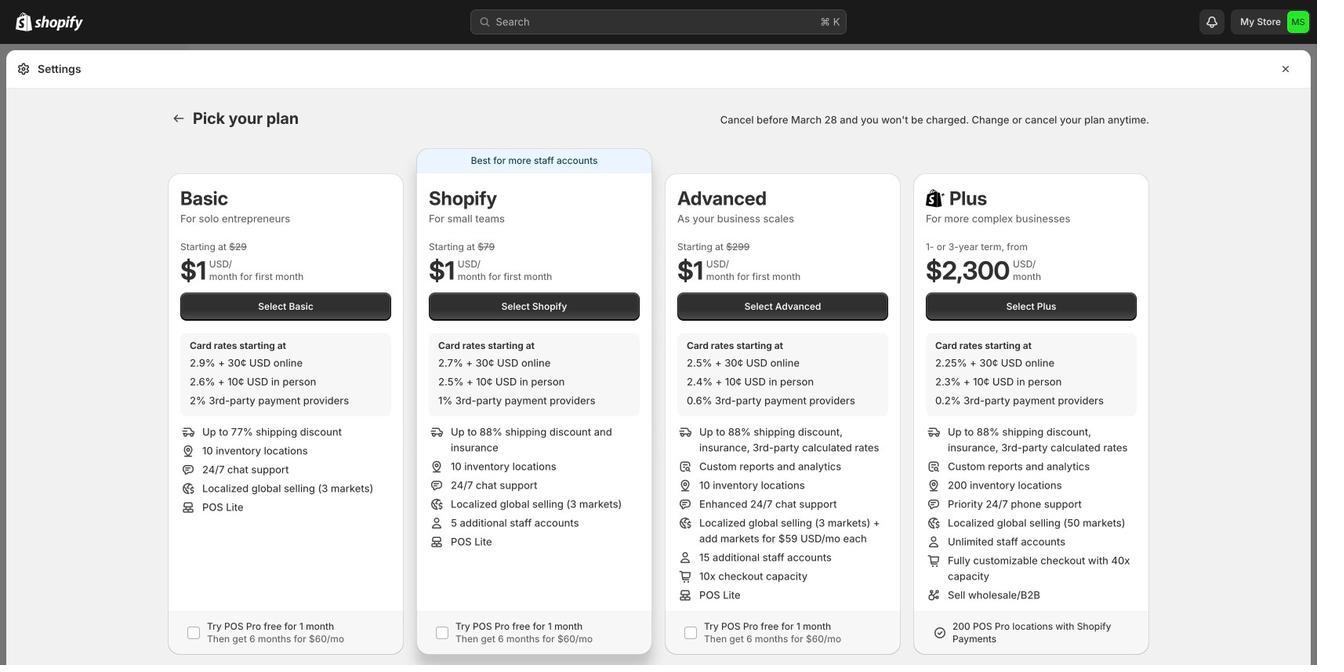 Task type: locate. For each thing, give the bounding box(es) containing it.
shopify image
[[16, 12, 32, 31]]

settings dialog
[[6, 50, 1311, 665]]



Task type: describe. For each thing, give the bounding box(es) containing it.
my store image
[[1288, 11, 1310, 33]]

shopify image
[[35, 15, 83, 31]]



Task type: vqa. For each thing, say whether or not it's contained in the screenshot.
My Store icon
yes



